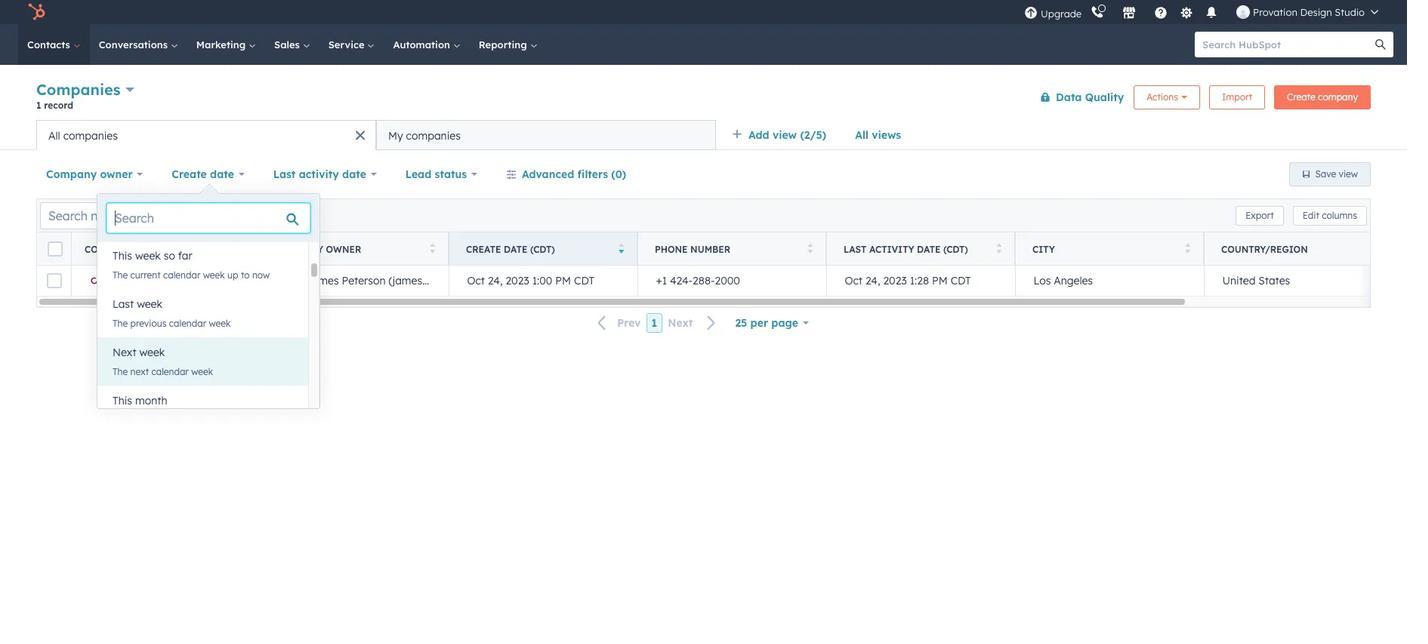 Task type: describe. For each thing, give the bounding box(es) containing it.
page
[[772, 317, 799, 330]]

los
[[1034, 274, 1052, 288]]

week up next week button
[[209, 318, 231, 330]]

current
[[130, 270, 161, 281]]

service
[[329, 39, 368, 51]]

this week so far button
[[97, 241, 308, 271]]

design
[[1301, 6, 1333, 18]]

descending sort. press to sort ascending. element
[[619, 243, 624, 256]]

week up previous
[[137, 298, 162, 311]]

country/region
[[1222, 244, 1309, 255]]

next week the next calendar week
[[113, 346, 213, 378]]

search button
[[1369, 32, 1394, 57]]

3 press to sort. image from the left
[[1185, 243, 1191, 254]]

provation design studio button
[[1228, 0, 1388, 24]]

automation link
[[384, 24, 470, 65]]

Search search field
[[107, 203, 311, 234]]

add view (2/5)
[[749, 128, 827, 142]]

last activity date (cdt)
[[844, 244, 969, 255]]

this month button
[[97, 386, 308, 416]]

far
[[178, 249, 193, 263]]

calendar for last week
[[169, 318, 206, 330]]

company owner button
[[36, 159, 153, 190]]

united
[[1223, 274, 1256, 288]]

oct for oct 24, 2023 1:28 pm cdt
[[845, 274, 863, 288]]

owner inside popup button
[[100, 168, 133, 181]]

next for next
[[668, 317, 693, 330]]

create date (cdt)
[[466, 244, 555, 255]]

2023 for 1:28
[[884, 274, 907, 288]]

states
[[1259, 274, 1291, 288]]

edit
[[1303, 210, 1320, 221]]

marketing
[[196, 39, 249, 51]]

week up current
[[135, 249, 161, 263]]

last for last activity date (cdt)
[[844, 244, 867, 255]]

marketplaces button
[[1114, 0, 1146, 24]]

save
[[1316, 169, 1337, 180]]

(0)
[[612, 168, 627, 181]]

press to sort. element for last
[[996, 243, 1002, 256]]

view for save
[[1340, 169, 1359, 180]]

1 date from the left
[[504, 244, 528, 255]]

edit columns
[[1303, 210, 1358, 221]]

last week the previous calendar week
[[113, 298, 231, 330]]

lead
[[406, 168, 432, 181]]

creative
[[117, 274, 161, 288]]

save view button
[[1290, 162, 1372, 187]]

companies button
[[36, 79, 135, 101]]

now
[[252, 270, 270, 281]]

upgrade
[[1042, 7, 1082, 19]]

menu containing provation design studio
[[1023, 0, 1390, 24]]

creative artists agency
[[117, 274, 241, 288]]

create company button
[[1275, 85, 1372, 109]]

conversations link
[[90, 24, 187, 65]]

Search name, phone, or domain search field
[[40, 202, 224, 229]]

advanced filters (0) button
[[497, 159, 636, 190]]

help button
[[1149, 0, 1175, 24]]

25 per page button
[[726, 308, 819, 339]]

1 press to sort. element from the left
[[241, 243, 246, 256]]

oct 24, 2023 1:28 pm cdt
[[845, 274, 972, 288]]

add view (2/5) button
[[723, 120, 846, 150]]

my companies button
[[376, 120, 716, 150]]

25 per page
[[736, 317, 799, 330]]

last inside 'last week the previous calendar week'
[[113, 298, 134, 311]]

all views link
[[846, 120, 912, 150]]

the for last
[[113, 318, 128, 330]]

all for all views
[[856, 128, 869, 142]]

2000
[[715, 274, 741, 288]]

previous
[[130, 318, 167, 330]]

settings image
[[1180, 6, 1194, 20]]

2 (cdt) from the left
[[944, 244, 969, 255]]

last week button
[[97, 289, 308, 320]]

1 button
[[647, 314, 663, 333]]

last activity date
[[273, 168, 366, 181]]

(2/5)
[[801, 128, 827, 142]]

24, for oct 24, 2023 1:00 pm cdt
[[488, 274, 503, 288]]

activity
[[870, 244, 915, 255]]

creative artists agency link
[[117, 274, 241, 288]]

1 horizontal spatial owner
[[326, 244, 362, 255]]

search image
[[1376, 39, 1387, 50]]

view for add
[[773, 128, 797, 142]]

Search HubSpot search field
[[1196, 32, 1381, 57]]

calendar inside this week so far the current calendar week up to now
[[163, 270, 201, 281]]

calling icon button
[[1085, 2, 1111, 22]]

1 for 1 record
[[36, 100, 41, 111]]

this week so far the current calendar week up to now
[[113, 249, 270, 281]]

pagination navigation
[[589, 314, 726, 334]]

press to sort. image for number
[[808, 243, 813, 254]]

reporting
[[479, 39, 530, 51]]

pm for 1:00
[[556, 274, 571, 288]]

+1 424-288-2000
[[656, 274, 741, 288]]

next for next week the next calendar week
[[113, 346, 136, 360]]

filters
[[578, 168, 608, 181]]

25
[[736, 317, 748, 330]]

james peterson image
[[1237, 5, 1251, 19]]

my companies
[[388, 129, 461, 142]]

import button
[[1210, 85, 1266, 109]]

create date button
[[162, 159, 254, 190]]

sales link
[[265, 24, 319, 65]]

24, for oct 24, 2023 1:28 pm cdt
[[866, 274, 881, 288]]

united states button
[[1205, 266, 1394, 296]]

notifications image
[[1206, 7, 1219, 20]]

the for next
[[113, 367, 128, 378]]

prev button
[[589, 314, 647, 334]]

pm for 1:28
[[933, 274, 948, 288]]

name
[[133, 244, 161, 255]]

quality
[[1086, 90, 1125, 104]]

oct for oct 24, 2023 1:00 pm cdt
[[467, 274, 485, 288]]

all for all companies
[[48, 129, 60, 142]]

week up next on the bottom
[[139, 346, 165, 360]]

up
[[228, 270, 238, 281]]

company name
[[85, 244, 161, 255]]

artists
[[165, 274, 199, 288]]



Task type: locate. For each thing, give the bounding box(es) containing it.
2 2023 from the left
[[884, 274, 907, 288]]

1 horizontal spatial create
[[466, 244, 502, 255]]

24, down create date (cdt)
[[488, 274, 503, 288]]

companies
[[63, 129, 118, 142], [406, 129, 461, 142]]

0 vertical spatial company owner
[[46, 168, 133, 181]]

0 horizontal spatial owner
[[100, 168, 133, 181]]

provation design studio
[[1254, 6, 1366, 18]]

1 press to sort. image from the left
[[430, 243, 435, 254]]

prev
[[618, 317, 641, 330]]

1 vertical spatial 1
[[652, 317, 658, 330]]

upgrade image
[[1025, 6, 1039, 20]]

list box
[[97, 241, 320, 435]]

list box containing this week so far
[[97, 241, 320, 435]]

1 vertical spatial next
[[113, 346, 136, 360]]

all inside button
[[48, 129, 60, 142]]

1 vertical spatial owner
[[326, 244, 362, 255]]

views
[[872, 128, 902, 142]]

phone number
[[655, 244, 731, 255]]

descending sort. press to sort ascending. image
[[619, 243, 624, 254]]

next week button
[[97, 338, 308, 368]]

view inside button
[[1340, 169, 1359, 180]]

0 horizontal spatial 1
[[36, 100, 41, 111]]

all down the 1 record
[[48, 129, 60, 142]]

next button
[[663, 314, 726, 334]]

the left next on the bottom
[[113, 367, 128, 378]]

company inside popup button
[[46, 168, 97, 181]]

reporting link
[[470, 24, 547, 65]]

2 companies from the left
[[406, 129, 461, 142]]

last activity date button
[[264, 159, 387, 190]]

4 press to sort. element from the left
[[996, 243, 1002, 256]]

phone
[[655, 244, 688, 255]]

2 horizontal spatial last
[[844, 244, 867, 255]]

oct down create date (cdt)
[[467, 274, 485, 288]]

columns
[[1323, 210, 1358, 221]]

0 vertical spatial next
[[668, 317, 693, 330]]

2 24, from the left
[[866, 274, 881, 288]]

1 horizontal spatial oct
[[845, 274, 863, 288]]

calendar inside 'next week the next calendar week'
[[151, 367, 189, 378]]

cdt right 1:28
[[951, 274, 972, 288]]

the inside this week so far the current calendar week up to now
[[113, 270, 128, 281]]

this left month
[[113, 395, 132, 408]]

all companies
[[48, 129, 118, 142]]

create for create date
[[172, 168, 207, 181]]

cdt for oct 24, 2023 1:00 pm cdt
[[574, 274, 595, 288]]

create for create date (cdt)
[[466, 244, 502, 255]]

1 horizontal spatial 2023
[[884, 274, 907, 288]]

company owner down 'all companies'
[[46, 168, 133, 181]]

press to sort. image for owner
[[430, 243, 435, 254]]

1 vertical spatial create
[[172, 168, 207, 181]]

5 press to sort. element from the left
[[1185, 243, 1191, 256]]

date right activity
[[342, 168, 366, 181]]

contacts link
[[18, 24, 90, 65]]

create inside button
[[1288, 91, 1316, 102]]

2 this from the top
[[113, 395, 132, 408]]

company owner down activity
[[277, 244, 362, 255]]

2 horizontal spatial create
[[1288, 91, 1316, 102]]

2 oct from the left
[[845, 274, 863, 288]]

24,
[[488, 274, 503, 288], [866, 274, 881, 288]]

data quality button
[[1031, 82, 1126, 112]]

next
[[130, 367, 149, 378]]

0 horizontal spatial last
[[113, 298, 134, 311]]

cdt
[[574, 274, 595, 288], [951, 274, 972, 288]]

2 all from the left
[[48, 129, 60, 142]]

calendar up next week button
[[169, 318, 206, 330]]

1 horizontal spatial cdt
[[951, 274, 972, 288]]

pm
[[556, 274, 571, 288], [933, 274, 948, 288]]

1 horizontal spatial (cdt)
[[944, 244, 969, 255]]

1 horizontal spatial 1
[[652, 317, 658, 330]]

calendar for next week
[[151, 367, 189, 378]]

1 horizontal spatial next
[[668, 317, 693, 330]]

this inside button
[[113, 395, 132, 408]]

companies for all companies
[[63, 129, 118, 142]]

oct down last activity date (cdt) at the top right of the page
[[845, 274, 863, 288]]

0 vertical spatial last
[[273, 168, 296, 181]]

2 the from the top
[[113, 318, 128, 330]]

calendar
[[163, 270, 201, 281], [169, 318, 206, 330], [151, 367, 189, 378]]

last inside last activity date popup button
[[273, 168, 296, 181]]

agency
[[202, 274, 241, 288]]

1 right prev
[[652, 317, 658, 330]]

record
[[44, 100, 73, 111]]

menu
[[1023, 0, 1390, 24]]

press to sort. image up to
[[241, 243, 246, 254]]

1 horizontal spatial press to sort. image
[[808, 243, 813, 254]]

pm right 1:28
[[933, 274, 948, 288]]

next up next on the bottom
[[113, 346, 136, 360]]

los angeles button
[[1016, 266, 1205, 296]]

0 horizontal spatial oct
[[467, 274, 485, 288]]

cdt for oct 24, 2023 1:28 pm cdt
[[951, 274, 972, 288]]

conversations
[[99, 39, 171, 51]]

export button
[[1237, 206, 1285, 226]]

1 horizontal spatial date
[[918, 244, 941, 255]]

actions button
[[1135, 85, 1201, 109]]

the left previous
[[113, 318, 128, 330]]

view inside popup button
[[773, 128, 797, 142]]

1 vertical spatial company owner
[[277, 244, 362, 255]]

2 press to sort. image from the left
[[996, 243, 1002, 254]]

next inside 'next week the next calendar week'
[[113, 346, 136, 360]]

press to sort. element for company
[[430, 243, 435, 256]]

1 (cdt) from the left
[[531, 244, 555, 255]]

press to sort. image left city
[[996, 243, 1002, 254]]

3 the from the top
[[113, 367, 128, 378]]

(cdt)
[[531, 244, 555, 255], [944, 244, 969, 255]]

0 vertical spatial 1
[[36, 100, 41, 111]]

1 horizontal spatial press to sort. image
[[996, 243, 1002, 254]]

automation
[[393, 39, 453, 51]]

this for this week so far the current calendar week up to now
[[113, 249, 132, 263]]

2 horizontal spatial press to sort. image
[[1185, 243, 1191, 254]]

2 vertical spatial the
[[113, 367, 128, 378]]

0 horizontal spatial cdt
[[574, 274, 595, 288]]

cdt right 1:00
[[574, 274, 595, 288]]

press to sort. image
[[241, 243, 246, 254], [996, 243, 1002, 254]]

2 press to sort. image from the left
[[808, 243, 813, 254]]

save view
[[1316, 169, 1359, 180]]

service link
[[319, 24, 384, 65]]

1 pm from the left
[[556, 274, 571, 288]]

1 horizontal spatial company owner
[[277, 244, 362, 255]]

2023 left 1:00
[[506, 274, 530, 288]]

2023 for 1:00
[[506, 274, 530, 288]]

view right the add
[[773, 128, 797, 142]]

0 horizontal spatial companies
[[63, 129, 118, 142]]

0 horizontal spatial (cdt)
[[531, 244, 555, 255]]

last for last activity date
[[273, 168, 296, 181]]

0 horizontal spatial 24,
[[488, 274, 503, 288]]

calendar right next on the bottom
[[151, 367, 189, 378]]

provation
[[1254, 6, 1298, 18]]

1 inside button
[[652, 317, 658, 330]]

1 oct from the left
[[467, 274, 485, 288]]

hubspot link
[[18, 3, 57, 21]]

the left current
[[113, 270, 128, 281]]

0 horizontal spatial 2023
[[506, 274, 530, 288]]

424-
[[670, 274, 693, 288]]

press to sort. element
[[241, 243, 246, 256], [430, 243, 435, 256], [808, 243, 813, 256], [996, 243, 1002, 256], [1185, 243, 1191, 256]]

0 horizontal spatial press to sort. image
[[430, 243, 435, 254]]

1 vertical spatial last
[[844, 244, 867, 255]]

company owner inside popup button
[[46, 168, 133, 181]]

0 vertical spatial create
[[1288, 91, 1316, 102]]

1 vertical spatial this
[[113, 395, 132, 408]]

help image
[[1155, 7, 1168, 20]]

marketplaces image
[[1123, 7, 1137, 20]]

288-
[[693, 274, 715, 288]]

0 horizontal spatial all
[[48, 129, 60, 142]]

1 inside companies banner
[[36, 100, 41, 111]]

companies up company owner popup button on the top of the page
[[63, 129, 118, 142]]

create up oct 24, 2023 1:00 pm cdt
[[466, 244, 502, 255]]

2023
[[506, 274, 530, 288], [884, 274, 907, 288]]

1 date from the left
[[210, 168, 234, 181]]

to
[[241, 270, 250, 281]]

contacts
[[27, 39, 73, 51]]

(cdt) up 1:00
[[531, 244, 555, 255]]

1 for 1
[[652, 317, 658, 330]]

0 horizontal spatial date
[[504, 244, 528, 255]]

0 vertical spatial the
[[113, 270, 128, 281]]

companies banner
[[36, 77, 1372, 120]]

advanced filters (0)
[[522, 168, 627, 181]]

1 the from the top
[[113, 270, 128, 281]]

per
[[751, 317, 769, 330]]

advanced
[[522, 168, 575, 181]]

date
[[210, 168, 234, 181], [342, 168, 366, 181]]

date inside dropdown button
[[210, 168, 234, 181]]

0 vertical spatial owner
[[100, 168, 133, 181]]

calendar down far
[[163, 270, 201, 281]]

0 vertical spatial view
[[773, 128, 797, 142]]

next
[[668, 317, 693, 330], [113, 346, 136, 360]]

all
[[856, 128, 869, 142], [48, 129, 60, 142]]

so
[[164, 249, 175, 263]]

1 vertical spatial view
[[1340, 169, 1359, 180]]

press to sort. element for phone
[[808, 243, 813, 256]]

1 left record
[[36, 100, 41, 111]]

2 vertical spatial create
[[466, 244, 502, 255]]

2 date from the left
[[342, 168, 366, 181]]

next right 1 button
[[668, 317, 693, 330]]

date up 1:28
[[918, 244, 941, 255]]

1 24, from the left
[[488, 274, 503, 288]]

add
[[749, 128, 770, 142]]

2 press to sort. element from the left
[[430, 243, 435, 256]]

all views
[[856, 128, 902, 142]]

this inside this week so far the current calendar week up to now
[[113, 249, 132, 263]]

pm right 1:00
[[556, 274, 571, 288]]

month
[[135, 395, 167, 408]]

0 horizontal spatial date
[[210, 168, 234, 181]]

1 press to sort. image from the left
[[241, 243, 246, 254]]

hubspot image
[[27, 3, 45, 21]]

calling icon image
[[1091, 6, 1105, 20]]

date inside popup button
[[342, 168, 366, 181]]

create for create company
[[1288, 91, 1316, 102]]

1 companies from the left
[[63, 129, 118, 142]]

1 horizontal spatial date
[[342, 168, 366, 181]]

the inside 'last week the previous calendar week'
[[113, 318, 128, 330]]

this left name
[[113, 249, 132, 263]]

0 horizontal spatial company owner
[[46, 168, 133, 181]]

0 horizontal spatial create
[[172, 168, 207, 181]]

2 date from the left
[[918, 244, 941, 255]]

export
[[1246, 210, 1275, 221]]

0 vertical spatial this
[[113, 249, 132, 263]]

1 cdt from the left
[[574, 274, 595, 288]]

1 horizontal spatial 24,
[[866, 274, 881, 288]]

the inside 'next week the next calendar week'
[[113, 367, 128, 378]]

lead status
[[406, 168, 467, 181]]

edit columns button
[[1294, 206, 1368, 226]]

lead status button
[[396, 159, 487, 190]]

companies for my companies
[[406, 129, 461, 142]]

2023 left 1:28
[[884, 274, 907, 288]]

1 horizontal spatial view
[[1340, 169, 1359, 180]]

import
[[1223, 91, 1253, 102]]

(cdt) up oct 24, 2023 1:28 pm cdt
[[944, 244, 969, 255]]

city
[[1033, 244, 1056, 255]]

2 vertical spatial calendar
[[151, 367, 189, 378]]

1 horizontal spatial pm
[[933, 274, 948, 288]]

press to sort. image
[[430, 243, 435, 254], [808, 243, 813, 254], [1185, 243, 1191, 254]]

week left up
[[203, 270, 225, 281]]

3 press to sort. element from the left
[[808, 243, 813, 256]]

sales
[[274, 39, 303, 51]]

calendar inside 'last week the previous calendar week'
[[169, 318, 206, 330]]

number
[[691, 244, 731, 255]]

1 2023 from the left
[[506, 274, 530, 288]]

create left company
[[1288, 91, 1316, 102]]

create date
[[172, 168, 234, 181]]

0 horizontal spatial press to sort. image
[[241, 243, 246, 254]]

0 horizontal spatial next
[[113, 346, 136, 360]]

24, down activity
[[866, 274, 881, 288]]

0 horizontal spatial pm
[[556, 274, 571, 288]]

2 pm from the left
[[933, 274, 948, 288]]

1 all from the left
[[856, 128, 869, 142]]

oct 24, 2023 1:00 pm cdt
[[467, 274, 595, 288]]

1 horizontal spatial all
[[856, 128, 869, 142]]

date down all companies button
[[210, 168, 234, 181]]

1 horizontal spatial last
[[273, 168, 296, 181]]

1 vertical spatial the
[[113, 318, 128, 330]]

view right "save"
[[1340, 169, 1359, 180]]

0 vertical spatial calendar
[[163, 270, 201, 281]]

company
[[46, 168, 97, 181], [85, 244, 131, 255], [277, 244, 324, 255]]

+1
[[656, 274, 667, 288]]

this for this month
[[113, 395, 132, 408]]

2 vertical spatial last
[[113, 298, 134, 311]]

next inside button
[[668, 317, 693, 330]]

data
[[1057, 90, 1083, 104]]

date up oct 24, 2023 1:00 pm cdt
[[504, 244, 528, 255]]

this month
[[113, 395, 167, 408]]

create down all companies button
[[172, 168, 207, 181]]

actions
[[1147, 91, 1179, 102]]

1 horizontal spatial companies
[[406, 129, 461, 142]]

2 cdt from the left
[[951, 274, 972, 288]]

1 this from the top
[[113, 249, 132, 263]]

companies right the my at the left top of the page
[[406, 129, 461, 142]]

0 horizontal spatial view
[[773, 128, 797, 142]]

create inside dropdown button
[[172, 168, 207, 181]]

1 record
[[36, 100, 73, 111]]

1 vertical spatial calendar
[[169, 318, 206, 330]]

los angeles
[[1034, 274, 1094, 288]]

week up this month button
[[191, 367, 213, 378]]

create company
[[1288, 91, 1359, 102]]

all left views
[[856, 128, 869, 142]]



Task type: vqa. For each thing, say whether or not it's contained in the screenshot.


